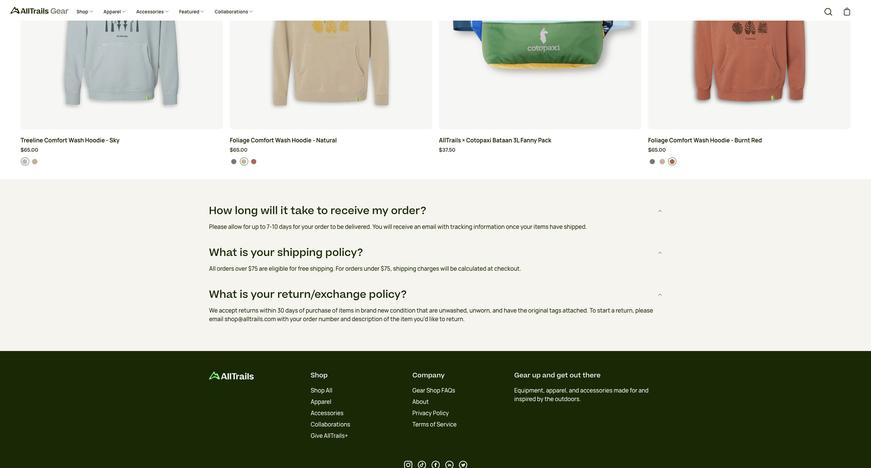 Task type: locate. For each thing, give the bounding box(es) containing it.
Natural radio
[[31, 158, 39, 166], [240, 158, 248, 166]]

2 toggle plus image from the left
[[165, 9, 169, 13]]

up up equipment,
[[532, 371, 541, 380]]

your down what is your return/exchange policy?
[[290, 315, 302, 323]]

company
[[413, 371, 445, 380]]

gear shop faqs link
[[413, 387, 455, 394]]

0 vertical spatial order
[[315, 223, 329, 231]]

option group down the foliage comfort wash hoodie - natural "link"
[[230, 158, 432, 166]]

up left 7-
[[252, 223, 259, 231]]

apparel right toggle plus icon
[[104, 9, 122, 15]]

your up the $75
[[251, 246, 275, 260]]

receive left an
[[393, 223, 413, 231]]

burnt red image
[[251, 159, 257, 164], [670, 159, 675, 164]]

comfort
[[44, 137, 67, 144], [251, 137, 274, 144], [669, 137, 693, 144]]

equipment, apparel, and accessories made for and inspired by the outdoors.
[[514, 387, 649, 403]]

foliage comfort wash hoodie - burnt red link
[[648, 136, 851, 145]]

0 vertical spatial what
[[209, 246, 237, 260]]

3 wash from the left
[[694, 137, 709, 144]]

to inside we accept returns within 30 days of purchase of items in brand new condition that are unwashed, unworn, and have the original tags attached. to start a return, please email shop@alltrails.com with your order number and description of the item you'd like to return.
[[439, 315, 445, 323]]

- left sky
[[106, 137, 108, 144]]

toggle plus image inside accessories link
[[165, 9, 169, 13]]

0 horizontal spatial collaborations
[[215, 9, 249, 15]]

1 horizontal spatial collaborations link
[[311, 421, 350, 428]]

1 $65.00 link from the left
[[21, 147, 223, 154]]

what for what is your shipping policy?
[[209, 246, 237, 260]]

hoodie for burnt
[[710, 137, 730, 144]]

4 toggle plus image from the left
[[249, 9, 253, 13]]

start
[[597, 307, 610, 314]]

days right 30
[[285, 307, 298, 314]]

Burnt Red radio
[[668, 158, 677, 166]]

give alltrails+ link
[[311, 432, 348, 440]]

shipping up the free
[[277, 246, 323, 260]]

view alltrails gear shop on twitter image
[[459, 461, 467, 468]]

hoodie left sky
[[85, 137, 105, 144]]

toggle plus image for accessories
[[165, 9, 169, 13]]

will right charges
[[440, 265, 449, 273]]

your up within on the left of the page
[[251, 287, 275, 302]]

toggle plus image for apparel
[[122, 9, 126, 13]]

please
[[635, 307, 653, 314]]

with inside we accept returns within 30 days of purchase of items in brand new condition that are unwashed, unworn, and have the original tags attached. to start a return, please email shop@alltrails.com with your order number and description of the item you'd like to return.
[[277, 315, 289, 323]]

1 vertical spatial be
[[450, 265, 457, 273]]

1 vertical spatial all
[[326, 387, 332, 394]]

is up over
[[240, 246, 248, 260]]

policy? inside dropdown button
[[369, 287, 407, 302]]

what inside dropdown button
[[209, 287, 237, 302]]

2 horizontal spatial wash
[[694, 137, 709, 144]]

the left the original
[[518, 307, 527, 314]]

1 horizontal spatial shipping
[[393, 265, 416, 273]]

of left "purchase" at the bottom left of the page
[[299, 307, 304, 314]]

1 horizontal spatial accessories
[[311, 410, 344, 417]]

3 $65.00 from the left
[[648, 147, 666, 154]]

0 vertical spatial items
[[534, 223, 548, 231]]

0 vertical spatial collaborations
[[215, 9, 249, 15]]

$65.00 inside treeline comfort wash hoodie - sky $65.00
[[21, 147, 38, 154]]

all down the shop button
[[326, 387, 332, 394]]

2 comfort from the left
[[251, 137, 274, 144]]

the
[[518, 307, 527, 314], [390, 315, 399, 323], [545, 395, 554, 403]]

your inside dropdown button
[[251, 287, 275, 302]]

are up like
[[429, 307, 438, 314]]

1 wash from the left
[[69, 137, 84, 144]]

$65.00 link
[[21, 147, 223, 154], [230, 147, 432, 154], [648, 147, 851, 154]]

foliage up natural radio
[[648, 137, 668, 144]]

and
[[492, 307, 503, 314], [340, 315, 350, 323], [542, 371, 555, 380], [569, 387, 579, 394], [639, 387, 649, 394]]

receive up delivered.
[[331, 204, 370, 218]]

3 toggle plus image from the left
[[200, 9, 204, 13]]

we
[[209, 307, 218, 314]]

will for take
[[383, 223, 392, 231]]

1 horizontal spatial hoodie
[[292, 137, 312, 144]]

have left the original
[[504, 307, 517, 314]]

gear up equipment,
[[514, 371, 531, 380]]

is up returns
[[240, 287, 248, 302]]

$65.00 for foliage comfort wash hoodie - natural
[[230, 147, 247, 154]]

email right an
[[422, 223, 436, 231]]

pine radio left natural radio
[[648, 158, 657, 166]]

0 horizontal spatial are
[[259, 265, 267, 273]]

company button
[[413, 371, 445, 380]]

is
[[240, 246, 248, 260], [240, 287, 248, 302]]

0 vertical spatial accessories link
[[131, 4, 174, 21]]

1 horizontal spatial comfort
[[251, 137, 274, 144]]

wash for burnt
[[694, 137, 709, 144]]

2 natural image from the left
[[241, 159, 247, 164]]

what is your shipping policy? button
[[209, 242, 662, 265]]

natural radio for foliage
[[240, 158, 248, 166]]

0 vertical spatial all
[[209, 265, 216, 273]]

up inside footer
[[532, 371, 541, 380]]

natural image right pine icon
[[660, 159, 665, 164]]

1 horizontal spatial items
[[534, 223, 548, 231]]

0 horizontal spatial $65.00 link
[[21, 147, 223, 154]]

what is your return/exchange policy?
[[209, 287, 407, 302]]

3 option group from the left
[[648, 158, 851, 166]]

gear up "about"
[[413, 387, 425, 394]]

option group for sky
[[21, 158, 223, 166]]

apparel link right toggle plus icon
[[98, 4, 131, 21]]

foliage
[[230, 137, 250, 144], [648, 137, 668, 144]]

policy? inside dropdown button
[[325, 246, 363, 260]]

hoodie
[[85, 137, 105, 144], [292, 137, 312, 144], [710, 137, 730, 144]]

have inside we accept returns within 30 days of purchase of items in brand new condition that are unwashed, unworn, and have the original tags attached. to start a return, please email shop@alltrails.com with your order number and description of the item you'd like to return.
[[504, 307, 517, 314]]

items
[[534, 223, 548, 231], [339, 307, 354, 314]]

apparel down "shop all" link
[[311, 398, 331, 406]]

accessories
[[580, 387, 613, 394]]

0 vertical spatial be
[[337, 223, 344, 231]]

tracking
[[450, 223, 472, 231]]

email down we
[[209, 315, 223, 323]]

2 natural radio from the left
[[240, 158, 248, 166]]

will
[[261, 204, 278, 218], [383, 223, 392, 231], [440, 265, 449, 273]]

is inside dropdown button
[[240, 287, 248, 302]]

what
[[209, 246, 237, 260], [209, 287, 237, 302]]

policy? for what is your return/exchange policy?
[[369, 287, 407, 302]]

$65.00 link down 'foliage comfort wash hoodie - burnt red' link in the top of the page
[[648, 147, 851, 154]]

apparel link
[[98, 4, 131, 21], [311, 398, 331, 406]]

wash inside treeline comfort wash hoodie - sky $65.00
[[69, 137, 84, 144]]

1 natural radio from the left
[[31, 158, 39, 166]]

0 horizontal spatial policy?
[[325, 246, 363, 260]]

toggle plus image inside collaborations 'link'
[[249, 9, 253, 13]]

0 horizontal spatial be
[[337, 223, 344, 231]]

order down the how long will it take to receive my order? at top
[[315, 223, 329, 231]]

Natural radio
[[658, 158, 667, 166]]

0 vertical spatial apparel link
[[98, 4, 131, 21]]

and right unworn,
[[492, 307, 503, 314]]

1 horizontal spatial all
[[326, 387, 332, 394]]

to down the how long will it take to receive my order? at top
[[330, 223, 336, 231]]

unwashed,
[[439, 307, 468, 314]]

of
[[299, 307, 304, 314], [332, 307, 338, 314], [384, 315, 389, 323], [430, 421, 436, 428]]

1 option group from the left
[[21, 158, 223, 166]]

1 horizontal spatial apparel link
[[311, 398, 331, 406]]

0 horizontal spatial foliage
[[230, 137, 250, 144]]

2 is from the top
[[240, 287, 248, 302]]

1 foliage from the left
[[230, 137, 250, 144]]

2 horizontal spatial $65.00
[[648, 147, 666, 154]]

hoodie for sky
[[85, 137, 105, 144]]

how
[[209, 204, 232, 218]]

option group down 'foliage comfort wash hoodie - burnt red' link in the top of the page
[[648, 158, 851, 166]]

orders right for
[[345, 265, 363, 273]]

have
[[550, 223, 563, 231], [504, 307, 517, 314]]

$65.00 inside foliage comfort wash hoodie - natural $65.00
[[230, 147, 247, 154]]

2 hoodie from the left
[[292, 137, 312, 144]]

at
[[487, 265, 493, 273]]

comfort for treeline comfort wash hoodie - sky
[[44, 137, 67, 144]]

1 comfort from the left
[[44, 137, 67, 144]]

burnt red image right pine image
[[251, 159, 257, 164]]

will left it
[[261, 204, 278, 218]]

accessories
[[136, 9, 165, 15], [311, 410, 344, 417]]

- inside foliage comfort wash hoodie - natural $65.00
[[313, 137, 315, 144]]

1 horizontal spatial option group
[[230, 158, 432, 166]]

1 natural image from the left
[[32, 159, 37, 164]]

alltrails gear shop image
[[209, 372, 254, 380]]

to right the take
[[317, 204, 328, 218]]

hoodie inside treeline comfort wash hoodie - sky $65.00
[[85, 137, 105, 144]]

2 horizontal spatial $65.00 link
[[648, 147, 851, 154]]

accessories link for rightmost collaborations 'link'
[[311, 410, 344, 417]]

foliage inside foliage comfort wash hoodie - burnt red $65.00
[[648, 137, 668, 144]]

comfort up burnt red option
[[669, 137, 693, 144]]

apparel link down "shop all" link
[[311, 398, 331, 406]]

order down "purchase" at the bottom left of the page
[[303, 315, 317, 323]]

for right made
[[630, 387, 637, 394]]

wash inside foliage comfort wash hoodie - burnt red $65.00
[[694, 137, 709, 144]]

shop all link
[[311, 387, 332, 394]]

brand
[[361, 307, 376, 314]]

1 horizontal spatial receive
[[393, 223, 413, 231]]

foliage inside foliage comfort wash hoodie - natural $65.00
[[230, 137, 250, 144]]

natural radio right sky radio
[[31, 158, 39, 166]]

of down privacy policy
[[430, 421, 436, 428]]

2 horizontal spatial natural image
[[660, 159, 665, 164]]

footer
[[0, 351, 871, 468]]

up
[[252, 223, 259, 231], [532, 371, 541, 380]]

2 what from the top
[[209, 287, 237, 302]]

policy? for what is your shipping policy?
[[325, 246, 363, 260]]

inspired
[[514, 395, 536, 403]]

with down how long will it take to receive my order? dropdown button
[[437, 223, 449, 231]]

2 wash from the left
[[275, 137, 291, 144]]

1 vertical spatial days
[[285, 307, 298, 314]]

natural image inside radio
[[660, 159, 665, 164]]

orders left over
[[217, 265, 234, 273]]

will for policy?
[[440, 265, 449, 273]]

natural image right sky radio
[[32, 159, 37, 164]]

1 vertical spatial are
[[429, 307, 438, 314]]

be left delivered.
[[337, 223, 344, 231]]

option group
[[21, 158, 223, 166], [230, 158, 432, 166], [648, 158, 851, 166]]

0 horizontal spatial email
[[209, 315, 223, 323]]

pine image
[[650, 159, 655, 164]]

1 vertical spatial order
[[303, 315, 317, 323]]

by
[[537, 395, 543, 403]]

0 horizontal spatial receive
[[331, 204, 370, 218]]

1 vertical spatial accessories link
[[311, 410, 344, 417]]

$65.00 up pine image
[[230, 147, 247, 154]]

natural image right pine image
[[241, 159, 247, 164]]

1 vertical spatial with
[[277, 315, 289, 323]]

0 horizontal spatial items
[[339, 307, 354, 314]]

1 - from the left
[[106, 137, 108, 144]]

collaborations link
[[210, 4, 258, 21], [311, 421, 350, 428]]

what inside dropdown button
[[209, 246, 237, 260]]

your right once
[[520, 223, 532, 231]]

apparel link for accessories link for rightmost collaborations 'link'
[[311, 398, 331, 406]]

terms
[[413, 421, 429, 428]]

option group for natural
[[230, 158, 432, 166]]

0 vertical spatial days
[[279, 223, 292, 231]]

comfort inside foliage comfort wash hoodie - burnt red $65.00
[[669, 137, 693, 144]]

shipping inside dropdown button
[[277, 246, 323, 260]]

0 horizontal spatial wash
[[69, 137, 84, 144]]

foliage up pine image
[[230, 137, 250, 144]]

2 burnt red image from the left
[[670, 159, 675, 164]]

hoodie left burnt
[[710, 137, 730, 144]]

natural image for foliage comfort wash hoodie - burnt red
[[660, 159, 665, 164]]

2 horizontal spatial will
[[440, 265, 449, 273]]

option group down treeline comfort wash hoodie - sky link on the top left of page
[[21, 158, 223, 166]]

1 horizontal spatial are
[[429, 307, 438, 314]]

0 vertical spatial is
[[240, 246, 248, 260]]

2 - from the left
[[313, 137, 315, 144]]

hoodie inside foliage comfort wash hoodie - natural $65.00
[[292, 137, 312, 144]]

shipping right $75, at bottom left
[[393, 265, 416, 273]]

gear
[[514, 371, 531, 380], [413, 387, 425, 394]]

hoodie for natural
[[292, 137, 312, 144]]

2 option group from the left
[[230, 158, 432, 166]]

are right the $75
[[259, 265, 267, 273]]

- inside treeline comfort wash hoodie - sky $65.00
[[106, 137, 108, 144]]

Burnt Red radio
[[250, 158, 258, 166]]

1 horizontal spatial burnt red image
[[670, 159, 675, 164]]

toggle plus image inside the featured link
[[200, 9, 204, 13]]

items left in
[[339, 307, 354, 314]]

comfort inside treeline comfort wash hoodie - sky $65.00
[[44, 137, 67, 144]]

return/exchange
[[277, 287, 366, 302]]

all
[[209, 265, 216, 273], [326, 387, 332, 394]]

0 horizontal spatial have
[[504, 307, 517, 314]]

burnt red image right natural radio
[[670, 159, 675, 164]]

1 horizontal spatial natural radio
[[240, 158, 248, 166]]

the right by
[[545, 395, 554, 403]]

for
[[336, 265, 344, 273]]

0 horizontal spatial option group
[[21, 158, 223, 166]]

3 hoodie from the left
[[710, 137, 730, 144]]

we accept returns within 30 days of purchase of items in brand new condition that are unwashed, unworn, and have the original tags attached. to start a return, please email shop@alltrails.com with your order number and description of the item you'd like to return.
[[209, 307, 653, 323]]

made
[[614, 387, 629, 394]]

3 - from the left
[[731, 137, 734, 144]]

orders
[[217, 265, 234, 273], [345, 265, 363, 273]]

comfort inside foliage comfort wash hoodie - natural $65.00
[[251, 137, 274, 144]]

privacy policy
[[413, 410, 449, 417]]

0 horizontal spatial natural image
[[32, 159, 37, 164]]

0 horizontal spatial gear
[[413, 387, 425, 394]]

comfort right treeline at the top
[[44, 137, 67, 144]]

what up over
[[209, 246, 237, 260]]

3 natural image from the left
[[660, 159, 665, 164]]

2 pine radio from the left
[[648, 158, 657, 166]]

1 vertical spatial items
[[339, 307, 354, 314]]

- inside foliage comfort wash hoodie - burnt red $65.00
[[731, 137, 734, 144]]

policy? up new
[[369, 287, 407, 302]]

for down the take
[[293, 223, 300, 231]]

pine radio left burnt red radio
[[230, 158, 238, 166]]

what up accept
[[209, 287, 237, 302]]

2 horizontal spatial the
[[545, 395, 554, 403]]

$65.00 down treeline at the top
[[21, 147, 38, 154]]

burnt red image inside option
[[670, 159, 675, 164]]

to inside dropdown button
[[317, 204, 328, 218]]

0 vertical spatial gear
[[514, 371, 531, 380]]

0 vertical spatial the
[[518, 307, 527, 314]]

policy? up for
[[325, 246, 363, 260]]

red
[[751, 137, 762, 144]]

2 horizontal spatial hoodie
[[710, 137, 730, 144]]

1 burnt red image from the left
[[251, 159, 257, 164]]

0 horizontal spatial collaborations link
[[210, 4, 258, 21]]

3 comfort from the left
[[669, 137, 693, 144]]

0 vertical spatial receive
[[331, 204, 370, 218]]

description
[[352, 315, 382, 323]]

order
[[315, 223, 329, 231], [303, 315, 317, 323]]

your inside dropdown button
[[251, 246, 275, 260]]

0 horizontal spatial up
[[252, 223, 259, 231]]

be left calculated
[[450, 265, 457, 273]]

view alltrails gear shop on instagram image
[[404, 461, 412, 468]]

0 horizontal spatial accessories
[[136, 9, 165, 15]]

2 $65.00 from the left
[[230, 147, 247, 154]]

- left burnt
[[731, 137, 734, 144]]

natural radio left burnt red radio
[[240, 158, 248, 166]]

1 horizontal spatial collaborations
[[311, 421, 350, 428]]

featured
[[179, 9, 200, 15]]

toggle plus image for collaborations
[[249, 9, 253, 13]]

are
[[259, 265, 267, 273], [429, 307, 438, 314]]

burnt red image inside radio
[[251, 159, 257, 164]]

will right you
[[383, 223, 392, 231]]

1 horizontal spatial email
[[422, 223, 436, 231]]

1 what from the top
[[209, 246, 237, 260]]

view alltrails gear shop on tiktok image
[[418, 461, 426, 468]]

3 $65.00 link from the left
[[648, 147, 851, 154]]

toggle plus image
[[89, 9, 93, 13]]

2 horizontal spatial -
[[731, 137, 734, 144]]

0 horizontal spatial burnt red image
[[251, 159, 257, 164]]

1 horizontal spatial orders
[[345, 265, 363, 273]]

days right the "10"
[[279, 223, 292, 231]]

email inside we accept returns within 30 days of purchase of items in brand new condition that are unwashed, unworn, and have the original tags attached. to start a return, please email shop@alltrails.com with your order number and description of the item you'd like to return.
[[209, 315, 223, 323]]

0 vertical spatial apparel
[[104, 9, 122, 15]]

$65.00 link down the foliage comfort wash hoodie - natural "link"
[[230, 147, 432, 154]]

1 horizontal spatial -
[[313, 137, 315, 144]]

have left "shipped."
[[550, 223, 563, 231]]

items right once
[[534, 223, 548, 231]]

0 horizontal spatial natural radio
[[31, 158, 39, 166]]

burnt red image for foliage comfort wash hoodie - burnt red
[[670, 159, 675, 164]]

Pine radio
[[230, 158, 238, 166], [648, 158, 657, 166]]

natural image
[[32, 159, 37, 164], [241, 159, 247, 164], [660, 159, 665, 164]]

0 horizontal spatial $65.00
[[21, 147, 38, 154]]

comfort up burnt red radio
[[251, 137, 274, 144]]

return.
[[446, 315, 465, 323]]

your inside we accept returns within 30 days of purchase of items in brand new condition that are unwashed, unworn, and have the original tags attached. to start a return, please email shop@alltrails.com with your order number and description of the item you'd like to return.
[[290, 315, 302, 323]]

hoodie inside foliage comfort wash hoodie - burnt red $65.00
[[710, 137, 730, 144]]

pine radio for foliage comfort wash hoodie - burnt red
[[648, 158, 657, 166]]

please allow for up to 7-10 days for your order to be delivered. you will receive an email with tracking information once your items have shipped.
[[209, 223, 587, 231]]

is for shipping
[[240, 246, 248, 260]]

10
[[272, 223, 278, 231]]

shop
[[77, 9, 89, 15], [311, 371, 328, 380], [311, 387, 325, 394], [427, 387, 441, 394]]

0 horizontal spatial all
[[209, 265, 216, 273]]

of inside footer
[[430, 421, 436, 428]]

is inside dropdown button
[[240, 246, 248, 260]]

get
[[557, 371, 568, 380]]

attached.
[[562, 307, 588, 314]]

receive
[[331, 204, 370, 218], [393, 223, 413, 231]]

1 hoodie from the left
[[85, 137, 105, 144]]

0 vertical spatial up
[[252, 223, 259, 231]]

- for burnt
[[731, 137, 734, 144]]

1 horizontal spatial pine radio
[[648, 158, 657, 166]]

$65.00 up pine icon
[[648, 147, 666, 154]]

toggle plus image
[[122, 9, 126, 13], [165, 9, 169, 13], [200, 9, 204, 13], [249, 9, 253, 13]]

1 horizontal spatial $65.00 link
[[230, 147, 432, 154]]

1 horizontal spatial accessories link
[[311, 410, 344, 417]]

foliage for foliage comfort wash hoodie - burnt red
[[648, 137, 668, 144]]

0 horizontal spatial comfort
[[44, 137, 67, 144]]

1 horizontal spatial up
[[532, 371, 541, 380]]

1 horizontal spatial wash
[[275, 137, 291, 144]]

1 horizontal spatial gear
[[514, 371, 531, 380]]

1 is from the top
[[240, 246, 248, 260]]

$65.00 link down treeline comfort wash hoodie - sky link on the top left of page
[[21, 147, 223, 154]]

natural image for treeline comfort wash hoodie - sky
[[32, 159, 37, 164]]

foliage comfort wash hoodie - natural link
[[230, 136, 432, 145]]

shipping.
[[310, 265, 334, 273]]

0 horizontal spatial orders
[[217, 265, 234, 273]]

view alltrails gear shop on facebook image
[[431, 461, 440, 468]]

to right like
[[439, 315, 445, 323]]

shipped.
[[564, 223, 587, 231]]

and up outdoors.
[[569, 387, 579, 394]]

2 $65.00 link from the left
[[230, 147, 432, 154]]

0 vertical spatial are
[[259, 265, 267, 273]]

hoodie left natural
[[292, 137, 312, 144]]

pine radio for foliage comfort wash hoodie - natural
[[230, 158, 238, 166]]

with down 30
[[277, 315, 289, 323]]

1 vertical spatial email
[[209, 315, 223, 323]]

0 horizontal spatial with
[[277, 315, 289, 323]]

be
[[337, 223, 344, 231], [450, 265, 457, 273]]

1 horizontal spatial policy?
[[369, 287, 407, 302]]

comfort for foliage comfort wash hoodie - burnt red
[[669, 137, 693, 144]]

number
[[318, 315, 339, 323]]

1 horizontal spatial have
[[550, 223, 563, 231]]

1 horizontal spatial $65.00
[[230, 147, 247, 154]]

return,
[[616, 307, 634, 314]]

all left over
[[209, 265, 216, 273]]

- left natural
[[313, 137, 315, 144]]

2 foliage from the left
[[648, 137, 668, 144]]

1 toggle plus image from the left
[[122, 9, 126, 13]]

for right allow
[[243, 223, 251, 231]]

1 vertical spatial the
[[390, 315, 399, 323]]

receive inside dropdown button
[[331, 204, 370, 218]]

0 horizontal spatial the
[[390, 315, 399, 323]]

take
[[291, 204, 314, 218]]

wash for natural
[[275, 137, 291, 144]]

the down condition
[[390, 315, 399, 323]]

$65.00 inside foliage comfort wash hoodie - burnt red $65.00
[[648, 147, 666, 154]]

1 $65.00 from the left
[[21, 147, 38, 154]]

for
[[243, 223, 251, 231], [293, 223, 300, 231], [289, 265, 297, 273], [630, 387, 637, 394]]

0 horizontal spatial accessories link
[[131, 4, 174, 21]]

0 vertical spatial shipping
[[277, 246, 323, 260]]

1 pine radio from the left
[[230, 158, 238, 166]]

1 horizontal spatial will
[[383, 223, 392, 231]]

wash inside foliage comfort wash hoodie - natural $65.00
[[275, 137, 291, 144]]

1 horizontal spatial foliage
[[648, 137, 668, 144]]

for inside equipment, apparel, and accessories made for and inspired by the outdoors.
[[630, 387, 637, 394]]

policy?
[[325, 246, 363, 260], [369, 287, 407, 302]]

1 vertical spatial policy?
[[369, 287, 407, 302]]

2 horizontal spatial comfort
[[669, 137, 693, 144]]

your down the take
[[301, 223, 313, 231]]



Task type: describe. For each thing, give the bounding box(es) containing it.
charges
[[417, 265, 439, 273]]

terms of service link
[[413, 421, 457, 428]]

and right number
[[340, 315, 350, 323]]

$65.00 link for burnt
[[648, 147, 851, 154]]

0 vertical spatial have
[[550, 223, 563, 231]]

foliage comfort wash hoodie - natural $65.00
[[230, 137, 337, 154]]

terms of service
[[413, 421, 457, 428]]

7-
[[267, 223, 272, 231]]

please
[[209, 223, 227, 231]]

1 vertical spatial collaborations
[[311, 421, 350, 428]]

$75,
[[381, 265, 392, 273]]

a
[[611, 307, 615, 314]]

Sky radio
[[21, 158, 29, 166]]

and left get on the bottom
[[542, 371, 555, 380]]

there
[[583, 371, 601, 380]]

shop@alltrails.com
[[224, 315, 276, 323]]

unworn,
[[469, 307, 491, 314]]

tags
[[549, 307, 561, 314]]

will inside dropdown button
[[261, 204, 278, 218]]

natural image for foliage comfort wash hoodie - natural
[[241, 159, 247, 164]]

about
[[413, 398, 429, 406]]

service
[[437, 421, 457, 428]]

$65.00 link for sky
[[21, 147, 223, 154]]

collaborations inside 'link'
[[215, 9, 249, 15]]

gear for gear up and get out there
[[514, 371, 531, 380]]

order inside we accept returns within 30 days of purchase of items in brand new condition that are unwashed, unworn, and have the original tags attached. to start a return, please email shop@alltrails.com with your order number and description of the item you'd like to return.
[[303, 315, 317, 323]]

alltrails+
[[324, 432, 348, 440]]

give alltrails+
[[311, 432, 348, 440]]

under
[[364, 265, 380, 273]]

checkout.
[[494, 265, 521, 273]]

to
[[589, 307, 596, 314]]

what is your shipping policy?
[[209, 246, 363, 260]]

the inside equipment, apparel, and accessories made for and inspired by the outdoors.
[[545, 395, 554, 403]]

0 vertical spatial accessories
[[136, 9, 165, 15]]

apparel link for the featured link accessories link
[[98, 4, 131, 21]]

burnt red image for foliage comfort wash hoodie - natural
[[251, 159, 257, 164]]

accept
[[219, 307, 237, 314]]

foliage comfort wash hoodie - burnt red $65.00
[[648, 137, 762, 154]]

30
[[277, 307, 284, 314]]

$65.00 for treeline comfort wash hoodie - sky
[[21, 147, 38, 154]]

1 vertical spatial accessories
[[311, 410, 344, 417]]

natural radio for treeline
[[31, 158, 39, 166]]

wash for sky
[[69, 137, 84, 144]]

apparel,
[[546, 387, 568, 394]]

give
[[311, 432, 323, 440]]

and right made
[[639, 387, 649, 394]]

new
[[378, 307, 389, 314]]

foliage for foliage comfort wash hoodie - natural
[[230, 137, 250, 144]]

1 vertical spatial receive
[[393, 223, 413, 231]]

2 orders from the left
[[345, 265, 363, 273]]

about link
[[413, 398, 429, 406]]

1 vertical spatial shipping
[[393, 265, 416, 273]]

calculated
[[458, 265, 486, 273]]

an
[[414, 223, 421, 231]]

privacy
[[413, 410, 432, 417]]

allow
[[228, 223, 242, 231]]

- for natural
[[313, 137, 315, 144]]

alltrails
[[439, 137, 461, 144]]

pack
[[538, 137, 551, 144]]

to left 7-
[[260, 223, 265, 231]]

1 horizontal spatial apparel
[[311, 398, 331, 406]]

featured link
[[174, 4, 210, 21]]

free
[[298, 265, 309, 273]]

1 horizontal spatial be
[[450, 265, 457, 273]]

- for sky
[[106, 137, 108, 144]]

gear for gear shop faqs
[[413, 387, 425, 394]]

natural
[[316, 137, 337, 144]]

how long will it take to receive my order? button
[[209, 200, 662, 223]]

sky image
[[22, 159, 27, 164]]

0 vertical spatial with
[[437, 223, 449, 231]]

are inside we accept returns within 30 days of purchase of items in brand new condition that are unwashed, unworn, and have the original tags attached. to start a return, please email shop@alltrails.com with your order number and description of the item you'd like to return.
[[429, 307, 438, 314]]

×
[[462, 137, 465, 144]]

alltrails × cotopaxi bataan 3l fanny pack $37.50
[[439, 137, 551, 154]]

condition
[[390, 307, 415, 314]]

that
[[417, 307, 428, 314]]

out
[[570, 371, 581, 380]]

of up number
[[332, 307, 338, 314]]

like
[[429, 315, 438, 323]]

long
[[235, 204, 258, 218]]

what for what is your return/exchange policy?
[[209, 287, 237, 302]]

comfort for foliage comfort wash hoodie - natural
[[251, 137, 274, 144]]

pine image
[[231, 159, 237, 164]]

my
[[372, 204, 388, 218]]

gear shop faqs
[[413, 387, 455, 394]]

$65.00 link for natural
[[230, 147, 432, 154]]

purchase
[[306, 307, 331, 314]]

of down new
[[384, 315, 389, 323]]

fanny
[[521, 137, 537, 144]]

within
[[260, 307, 276, 314]]

0 vertical spatial collaborations link
[[210, 4, 258, 21]]

over
[[235, 265, 247, 273]]

sky
[[110, 137, 120, 144]]

outdoors.
[[555, 395, 581, 403]]

treeline comfort wash hoodie - sky $65.00
[[21, 137, 120, 154]]

returns
[[239, 307, 258, 314]]

toggle plus image for featured
[[200, 9, 204, 13]]

privacy policy link
[[413, 410, 449, 417]]

1 orders from the left
[[217, 265, 234, 273]]

$75
[[248, 265, 258, 273]]

gear up and get out there
[[514, 371, 601, 380]]

you
[[372, 223, 382, 231]]

once
[[506, 223, 519, 231]]

1 horizontal spatial the
[[518, 307, 527, 314]]

original
[[528, 307, 548, 314]]

view alltrails gear shop on tumblr image
[[445, 461, 453, 468]]

0 vertical spatial email
[[422, 223, 436, 231]]

in
[[355, 307, 360, 314]]

shop link
[[71, 4, 98, 21]]

footer containing shop
[[0, 351, 871, 468]]

is for return/exchange
[[240, 287, 248, 302]]

treeline comfort wash hoodie - sky link
[[21, 136, 223, 145]]

shop button
[[311, 371, 328, 380]]

option group for burnt
[[648, 158, 851, 166]]

how long will it take to receive my order?
[[209, 204, 426, 218]]

faqs
[[442, 387, 455, 394]]

$37.50 link
[[439, 147, 641, 154]]

for left the free
[[289, 265, 297, 273]]

shop all
[[311, 387, 332, 394]]

days inside we accept returns within 30 days of purchase of items in brand new condition that are unwashed, unworn, and have the original tags attached. to start a return, please email shop@alltrails.com with your order number and description of the item you'd like to return.
[[285, 307, 298, 314]]

order?
[[391, 204, 426, 218]]

information
[[473, 223, 505, 231]]

3l
[[513, 137, 519, 144]]

accessories link for the featured link
[[131, 4, 174, 21]]

alltrails × cotopaxi bataan 3l fanny pack link
[[439, 136, 641, 145]]

policy
[[433, 410, 449, 417]]

delivered.
[[345, 223, 371, 231]]

items inside we accept returns within 30 days of purchase of items in brand new condition that are unwashed, unworn, and have the original tags attached. to start a return, please email shop@alltrails.com with your order number and description of the item you'd like to return.
[[339, 307, 354, 314]]



Task type: vqa. For each thing, say whether or not it's contained in the screenshot.
second toggle plus image from the left
yes



